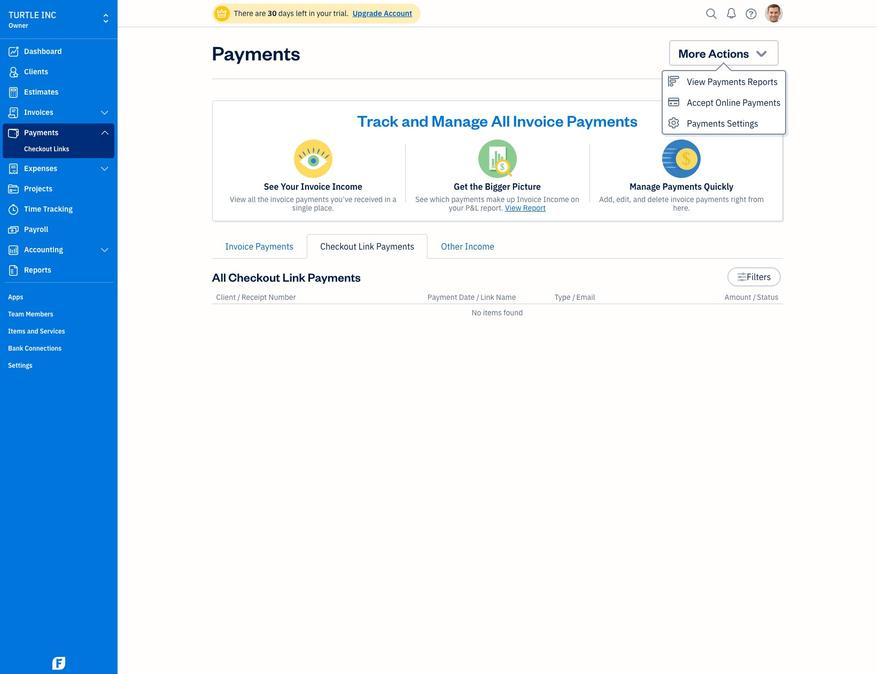 Task type: vqa. For each thing, say whether or not it's contained in the screenshot.
Type
yes



Task type: describe. For each thing, give the bounding box(es) containing it.
number
[[269, 293, 296, 302]]

tracking
[[43, 204, 73, 214]]

accept online payments
[[688, 97, 781, 108]]

team members link
[[3, 306, 114, 322]]

client / receipt number
[[216, 293, 296, 302]]

chart image
[[7, 245, 20, 256]]

client
[[216, 293, 236, 302]]

apps link
[[3, 289, 114, 305]]

freshbooks image
[[50, 657, 67, 670]]

estimate image
[[7, 87, 20, 98]]

date
[[459, 293, 475, 302]]

payment
[[428, 293, 458, 302]]

apps
[[8, 293, 23, 301]]

dashboard image
[[7, 47, 20, 57]]

amount / status
[[725, 293, 779, 302]]

view report
[[506, 203, 546, 213]]

/ for type
[[573, 293, 576, 302]]

30
[[268, 9, 277, 18]]

main element
[[0, 0, 144, 675]]

search image
[[704, 6, 721, 22]]

filters
[[747, 272, 772, 282]]

accept
[[688, 97, 714, 108]]

type
[[555, 293, 571, 302]]

report image
[[7, 265, 20, 276]]

0 horizontal spatial in
[[309, 9, 315, 18]]

upgrade
[[353, 9, 382, 18]]

1 horizontal spatial income
[[465, 241, 495, 252]]

payments for add,
[[697, 195, 730, 204]]

other income link
[[428, 234, 508, 259]]

view for view payments reports
[[688, 76, 706, 87]]

right
[[732, 195, 747, 204]]

items
[[8, 327, 26, 335]]

0 vertical spatial manage
[[432, 110, 488, 131]]

settings link
[[3, 357, 114, 373]]

reports inside main element
[[24, 265, 51, 275]]

no items found
[[472, 308, 523, 318]]

chevrondown image
[[755, 45, 770, 60]]

delete
[[648, 195, 669, 204]]

upgrade account link
[[351, 9, 413, 18]]

dashboard link
[[3, 42, 114, 62]]

received
[[355, 195, 383, 204]]

team members
[[8, 310, 53, 318]]

0 horizontal spatial your
[[317, 9, 332, 18]]

clients
[[24, 67, 48, 76]]

in inside the 'see your invoice income view all the invoice payments you've received in a single place.'
[[385, 195, 391, 204]]

/ for client
[[238, 293, 241, 302]]

payments settings link
[[663, 113, 786, 134]]

turtle inc owner
[[9, 10, 56, 29]]

all checkout link payments
[[212, 270, 361, 285]]

amount
[[725, 293, 752, 302]]

items and services link
[[3, 323, 114, 339]]

amount button
[[725, 293, 752, 302]]

bank connections link
[[3, 340, 114, 356]]

there are 30 days left in your trial. upgrade account
[[234, 9, 413, 18]]

the inside the 'see your invoice income view all the invoice payments you've received in a single place.'
[[258, 195, 269, 204]]

accept online payments link
[[663, 92, 786, 113]]

account
[[384, 9, 413, 18]]

other income
[[442, 241, 495, 252]]

are
[[255, 9, 266, 18]]

checkout link payments link
[[307, 234, 428, 259]]

checkout link payments
[[321, 241, 415, 252]]

timer image
[[7, 204, 20, 215]]

notifications image
[[724, 3, 741, 24]]

owner
[[9, 21, 28, 29]]

invoice for your
[[271, 195, 294, 204]]

p&l
[[466, 203, 479, 213]]

single
[[293, 203, 312, 213]]

services
[[40, 327, 65, 335]]

dashboard
[[24, 47, 62, 56]]

projects
[[24, 184, 53, 194]]

get
[[454, 181, 468, 192]]

clients link
[[3, 63, 114, 82]]

close image
[[764, 108, 776, 120]]

trial.
[[334, 9, 349, 18]]

see which payments make up invoice income on your p&l report.
[[416, 195, 580, 213]]

expense image
[[7, 164, 20, 174]]

more actions
[[679, 45, 750, 60]]

add,
[[600, 195, 615, 204]]

payment date button
[[428, 293, 475, 302]]

email
[[577, 293, 596, 302]]

items
[[483, 308, 502, 318]]

expenses
[[24, 164, 57, 173]]

and for manage
[[402, 110, 429, 131]]

here.
[[674, 203, 691, 213]]

estimates link
[[3, 83, 114, 102]]

report.
[[481, 203, 504, 213]]

online
[[716, 97, 741, 108]]

connections
[[25, 345, 62, 353]]

bank
[[8, 345, 23, 353]]

edit,
[[617, 195, 632, 204]]

payment date / link name
[[428, 293, 516, 302]]

from
[[749, 195, 765, 204]]

make
[[487, 195, 505, 204]]

view inside the 'see your invoice income view all the invoice payments you've received in a single place.'
[[230, 195, 246, 204]]

client image
[[7, 67, 20, 78]]

receipt
[[242, 293, 267, 302]]

see for your
[[264, 181, 279, 192]]



Task type: locate. For each thing, give the bounding box(es) containing it.
2 vertical spatial income
[[465, 241, 495, 252]]

the right all
[[258, 195, 269, 204]]

1 horizontal spatial see
[[416, 195, 428, 204]]

1 chevron large down image from the top
[[100, 109, 110, 117]]

reports down chevrondown image
[[748, 76, 778, 87]]

1 horizontal spatial view
[[506, 203, 522, 213]]

your inside "see which payments make up invoice income on your p&l report."
[[449, 203, 464, 213]]

chevron large down image inside expenses link
[[100, 165, 110, 173]]

2 payments from the left
[[452, 195, 485, 204]]

expenses link
[[3, 159, 114, 179]]

invoice payments
[[225, 241, 294, 252]]

checkout down place.
[[321, 241, 357, 252]]

0 vertical spatial checkout
[[24, 145, 52, 153]]

1 vertical spatial all
[[212, 270, 226, 285]]

chevron large down image up the checkout links link
[[100, 128, 110, 137]]

checkout links link
[[5, 143, 112, 156]]

0 vertical spatial your
[[317, 9, 332, 18]]

see
[[264, 181, 279, 192], [416, 195, 428, 204]]

team
[[8, 310, 24, 318]]

chevron large down image for accounting
[[100, 246, 110, 255]]

2 / from the left
[[477, 293, 480, 302]]

checkout links
[[24, 145, 69, 153]]

0 vertical spatial in
[[309, 9, 315, 18]]

0 vertical spatial chevron large down image
[[100, 165, 110, 173]]

income left on
[[544, 195, 570, 204]]

up
[[507, 195, 516, 204]]

0 horizontal spatial reports
[[24, 265, 51, 275]]

and right track
[[402, 110, 429, 131]]

invoice right delete
[[671, 195, 695, 204]]

checkout up receipt
[[229, 270, 280, 285]]

settings inside 'payments settings' link
[[728, 118, 759, 129]]

chevron large down image down the checkout links link
[[100, 165, 110, 173]]

0 vertical spatial and
[[402, 110, 429, 131]]

1 vertical spatial chevron large down image
[[100, 246, 110, 255]]

1 vertical spatial in
[[385, 195, 391, 204]]

1 vertical spatial and
[[634, 195, 646, 204]]

0 horizontal spatial settings
[[8, 362, 33, 370]]

payments link
[[3, 124, 114, 143]]

checkout for checkout links
[[24, 145, 52, 153]]

1 horizontal spatial in
[[385, 195, 391, 204]]

payments for income
[[296, 195, 329, 204]]

time
[[24, 204, 41, 214]]

0 horizontal spatial income
[[332, 181, 363, 192]]

chevron large down image down 'estimates' link
[[100, 109, 110, 117]]

and inside main element
[[27, 327, 38, 335]]

0 vertical spatial all
[[492, 110, 510, 131]]

and right edit,
[[634, 195, 646, 204]]

items and services
[[8, 327, 65, 335]]

there
[[234, 9, 254, 18]]

and right items
[[27, 327, 38, 335]]

on
[[571, 195, 580, 204]]

see left which
[[416, 195, 428, 204]]

1 vertical spatial your
[[449, 203, 464, 213]]

a
[[393, 195, 397, 204]]

1 chevron large down image from the top
[[100, 165, 110, 173]]

invoice for payments
[[671, 195, 695, 204]]

payments settings
[[688, 118, 759, 129]]

1 vertical spatial manage
[[630, 181, 661, 192]]

0 horizontal spatial link
[[283, 270, 306, 285]]

time tracking
[[24, 204, 73, 214]]

0 vertical spatial settings
[[728, 118, 759, 129]]

0 vertical spatial reports
[[748, 76, 778, 87]]

income inside "see which payments make up invoice income on your p&l report."
[[544, 195, 570, 204]]

0 horizontal spatial payments
[[296, 195, 329, 204]]

1 horizontal spatial checkout
[[229, 270, 280, 285]]

1 horizontal spatial all
[[492, 110, 510, 131]]

reports down accounting
[[24, 265, 51, 275]]

members
[[26, 310, 53, 318]]

manage
[[432, 110, 488, 131], [630, 181, 661, 192]]

found
[[504, 308, 523, 318]]

your left trial.
[[317, 9, 332, 18]]

2 chevron large down image from the top
[[100, 246, 110, 255]]

estimates
[[24, 87, 59, 97]]

your
[[281, 181, 299, 192]]

2 horizontal spatial payments
[[697, 195, 730, 204]]

chevron large down image
[[100, 109, 110, 117], [100, 128, 110, 137]]

view up accept
[[688, 76, 706, 87]]

0 vertical spatial the
[[470, 181, 483, 192]]

manage inside manage payments quickly add, edit, and delete invoice payments right from here.
[[630, 181, 661, 192]]

see inside the 'see your invoice income view all the invoice payments you've received in a single place.'
[[264, 181, 279, 192]]

chevron large down image
[[100, 165, 110, 173], [100, 246, 110, 255]]

money image
[[7, 225, 20, 235]]

1 vertical spatial see
[[416, 195, 428, 204]]

chevron large down image for payments
[[100, 128, 110, 137]]

accounting link
[[3, 241, 114, 260]]

view
[[688, 76, 706, 87], [230, 195, 246, 204], [506, 203, 522, 213]]

other
[[442, 241, 463, 252]]

income up "you've"
[[332, 181, 363, 192]]

checkout up expenses
[[24, 145, 52, 153]]

1 horizontal spatial and
[[402, 110, 429, 131]]

0 vertical spatial income
[[332, 181, 363, 192]]

0 vertical spatial chevron large down image
[[100, 109, 110, 117]]

in right left
[[309, 9, 315, 18]]

0 vertical spatial see
[[264, 181, 279, 192]]

3 / from the left
[[573, 293, 576, 302]]

all up get the bigger picture at top right
[[492, 110, 510, 131]]

you've
[[331, 195, 353, 204]]

view payments reports link
[[663, 71, 786, 92]]

see for which
[[416, 195, 428, 204]]

invoice
[[271, 195, 294, 204], [671, 195, 695, 204]]

0 horizontal spatial and
[[27, 327, 38, 335]]

more actions button
[[670, 40, 779, 66]]

view right make
[[506, 203, 522, 213]]

settings down bank
[[8, 362, 33, 370]]

more
[[679, 45, 707, 60]]

payment image
[[7, 128, 20, 139]]

2 vertical spatial and
[[27, 327, 38, 335]]

links
[[54, 145, 69, 153]]

2 horizontal spatial income
[[544, 195, 570, 204]]

1 horizontal spatial settings
[[728, 118, 759, 129]]

0 horizontal spatial all
[[212, 270, 226, 285]]

1 vertical spatial reports
[[24, 265, 51, 275]]

chevron large down image for invoices
[[100, 109, 110, 117]]

view left all
[[230, 195, 246, 204]]

1 vertical spatial the
[[258, 195, 269, 204]]

0 vertical spatial link
[[359, 241, 375, 252]]

crown image
[[216, 8, 228, 19]]

1 horizontal spatial reports
[[748, 76, 778, 87]]

0 horizontal spatial see
[[264, 181, 279, 192]]

payments inside manage payments quickly add, edit, and delete invoice payments right from here.
[[663, 181, 703, 192]]

reports
[[748, 76, 778, 87], [24, 265, 51, 275]]

checkout inside checkout link payments link
[[321, 241, 357, 252]]

1 vertical spatial checkout
[[321, 241, 357, 252]]

your left p&l
[[449, 203, 464, 213]]

1 horizontal spatial manage
[[630, 181, 661, 192]]

invoices
[[24, 108, 53, 117]]

1 vertical spatial income
[[544, 195, 570, 204]]

link up 'items'
[[481, 293, 495, 302]]

checkout inside main element
[[24, 145, 52, 153]]

see your invoice income view all the invoice payments you've received in a single place.
[[230, 181, 397, 213]]

payments down quickly
[[697, 195, 730, 204]]

invoice
[[514, 110, 564, 131], [301, 181, 330, 192], [517, 195, 542, 204], [225, 241, 254, 252]]

go to help image
[[743, 6, 760, 22]]

chevron large down image for expenses
[[100, 165, 110, 173]]

1 vertical spatial settings
[[8, 362, 33, 370]]

all up client
[[212, 270, 226, 285]]

0 horizontal spatial view
[[230, 195, 246, 204]]

manage payments quickly add, edit, and delete invoice payments right from here.
[[600, 181, 765, 213]]

see left your
[[264, 181, 279, 192]]

checkout for checkout link payments
[[321, 241, 357, 252]]

which
[[430, 195, 450, 204]]

filters button
[[728, 267, 781, 287]]

income
[[332, 181, 363, 192], [544, 195, 570, 204], [465, 241, 495, 252]]

see your invoice income image
[[294, 140, 333, 178]]

link
[[359, 241, 375, 252], [283, 270, 306, 285], [481, 293, 495, 302]]

1 horizontal spatial link
[[359, 241, 375, 252]]

place.
[[314, 203, 334, 213]]

income right other
[[465, 241, 495, 252]]

invoice inside the 'see your invoice income view all the invoice payments you've received in a single place.'
[[301, 181, 330, 192]]

income inside the 'see your invoice income view all the invoice payments you've received in a single place.'
[[332, 181, 363, 192]]

invoice inside the 'see your invoice income view all the invoice payments you've received in a single place.'
[[271, 195, 294, 204]]

picture
[[513, 181, 541, 192]]

0 horizontal spatial manage
[[432, 110, 488, 131]]

quickly
[[705, 181, 734, 192]]

1 invoice from the left
[[271, 195, 294, 204]]

/ right type
[[573, 293, 576, 302]]

see inside "see which payments make up invoice income on your p&l report."
[[416, 195, 428, 204]]

1 horizontal spatial your
[[449, 203, 464, 213]]

payments inside "see which payments make up invoice income on your p&l report."
[[452, 195, 485, 204]]

project image
[[7, 184, 20, 195]]

invoice payments link
[[212, 234, 307, 259]]

payments
[[296, 195, 329, 204], [452, 195, 485, 204], [697, 195, 730, 204]]

and
[[402, 110, 429, 131], [634, 195, 646, 204], [27, 327, 38, 335]]

2 vertical spatial checkout
[[229, 270, 280, 285]]

bigger
[[485, 181, 511, 192]]

view payments reports
[[688, 76, 778, 87]]

bank connections
[[8, 345, 62, 353]]

/ right the date
[[477, 293, 480, 302]]

link down received
[[359, 241, 375, 252]]

2 horizontal spatial and
[[634, 195, 646, 204]]

time tracking link
[[3, 200, 114, 219]]

name
[[496, 293, 516, 302]]

invoices link
[[3, 103, 114, 123]]

2 invoice from the left
[[671, 195, 695, 204]]

view inside view payments reports link
[[688, 76, 706, 87]]

1 horizontal spatial payments
[[452, 195, 485, 204]]

1 horizontal spatial invoice
[[671, 195, 695, 204]]

report
[[524, 203, 546, 213]]

and for services
[[27, 327, 38, 335]]

payments down the get on the right top
[[452, 195, 485, 204]]

settings image
[[738, 271, 747, 284]]

2 vertical spatial link
[[481, 293, 495, 302]]

2 chevron large down image from the top
[[100, 128, 110, 137]]

inc
[[41, 10, 56, 20]]

manage payments quickly image
[[663, 140, 701, 178]]

3 payments from the left
[[697, 195, 730, 204]]

track and manage all invoice payments
[[357, 110, 638, 131]]

the
[[470, 181, 483, 192], [258, 195, 269, 204]]

invoice inside "see which payments make up invoice income on your p&l report."
[[517, 195, 542, 204]]

chevron large down image up reports link
[[100, 246, 110, 255]]

days
[[279, 9, 294, 18]]

settings down accept online payments
[[728, 118, 759, 129]]

type / email
[[555, 293, 596, 302]]

2 horizontal spatial view
[[688, 76, 706, 87]]

payments inside the 'see your invoice income view all the invoice payments you've received in a single place.'
[[296, 195, 329, 204]]

payroll
[[24, 225, 48, 234]]

/ left status
[[754, 293, 757, 302]]

view for view report
[[506, 203, 522, 213]]

invoice down your
[[271, 195, 294, 204]]

2 horizontal spatial checkout
[[321, 241, 357, 252]]

payments inside main element
[[24, 128, 59, 137]]

status
[[758, 293, 779, 302]]

link up number
[[283, 270, 306, 285]]

get the bigger picture
[[454, 181, 541, 192]]

0 horizontal spatial checkout
[[24, 145, 52, 153]]

settings inside settings link
[[8, 362, 33, 370]]

1 payments from the left
[[296, 195, 329, 204]]

1 vertical spatial chevron large down image
[[100, 128, 110, 137]]

track
[[357, 110, 399, 131]]

the right the get on the right top
[[470, 181, 483, 192]]

2 horizontal spatial link
[[481, 293, 495, 302]]

0 horizontal spatial invoice
[[271, 195, 294, 204]]

payments down your
[[296, 195, 329, 204]]

invoice image
[[7, 108, 20, 118]]

0 horizontal spatial the
[[258, 195, 269, 204]]

payments inside manage payments quickly add, edit, and delete invoice payments right from here.
[[697, 195, 730, 204]]

4 / from the left
[[754, 293, 757, 302]]

invoice inside manage payments quickly add, edit, and delete invoice payments right from here.
[[671, 195, 695, 204]]

projects link
[[3, 180, 114, 199]]

/ right client
[[238, 293, 241, 302]]

1 / from the left
[[238, 293, 241, 302]]

/ for amount
[[754, 293, 757, 302]]

payroll link
[[3, 220, 114, 240]]

in left a
[[385, 195, 391, 204]]

and inside manage payments quickly add, edit, and delete invoice payments right from here.
[[634, 195, 646, 204]]

accounting
[[24, 245, 63, 255]]

get the bigger picture image
[[479, 140, 517, 178]]

all
[[492, 110, 510, 131], [212, 270, 226, 285]]

1 vertical spatial link
[[283, 270, 306, 285]]

1 horizontal spatial the
[[470, 181, 483, 192]]



